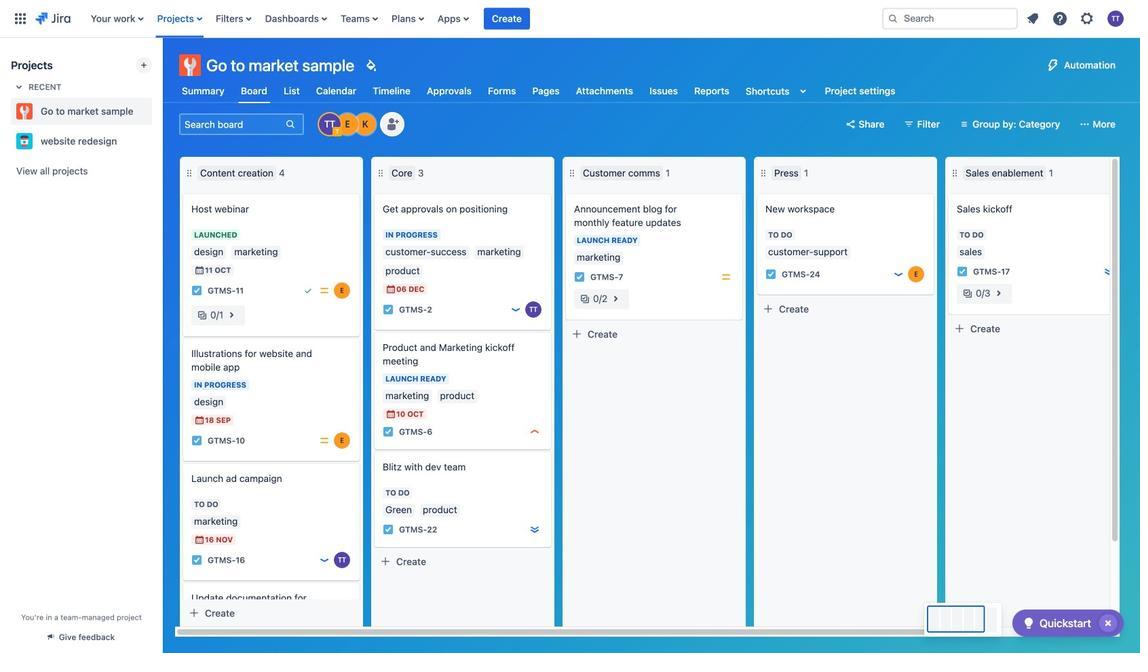 Task type: locate. For each thing, give the bounding box(es) containing it.
task image for core element
[[383, 426, 394, 437]]

due date: 16 november 2023 image
[[194, 534, 205, 545]]

1 vertical spatial add to starred image
[[148, 133, 164, 149]]

sales enablement element
[[964, 166, 1047, 181]]

None search field
[[883, 8, 1019, 30]]

due date: 11 october 2023 image
[[194, 265, 205, 276], [194, 265, 205, 276]]

0 horizontal spatial low image
[[511, 304, 522, 315]]

collapse image
[[1105, 165, 1121, 181]]

create image
[[175, 185, 191, 201], [558, 185, 574, 201], [941, 185, 957, 201], [367, 323, 383, 340], [175, 574, 191, 590]]

create image
[[367, 185, 383, 201], [750, 185, 766, 201], [175, 329, 191, 346], [367, 443, 383, 459], [175, 454, 191, 471]]

0 vertical spatial eloisefrancis23 image
[[334, 282, 350, 299]]

0 horizontal spatial lowest image
[[530, 524, 541, 535]]

jira image
[[35, 11, 70, 27], [35, 11, 70, 27]]

due date: 06 december 2023 image
[[386, 284, 397, 295], [386, 284, 397, 295]]

sidebar navigation image
[[148, 54, 178, 81]]

0 vertical spatial add to starred image
[[148, 103, 164, 120]]

medium image
[[721, 272, 732, 282], [319, 435, 330, 446]]

0 horizontal spatial medium image
[[319, 435, 330, 446]]

create project image
[[139, 60, 149, 71]]

collapse recent projects image
[[11, 79, 27, 95]]

1 vertical spatial eloisefrancis23 image
[[334, 433, 350, 449]]

task image
[[957, 266, 968, 277], [383, 426, 394, 437], [191, 435, 202, 446]]

due date: 10 october 2023 image
[[386, 409, 397, 420], [386, 409, 397, 420]]

check image
[[1021, 615, 1037, 632]]

0 vertical spatial low image
[[894, 269, 904, 280]]

primary element
[[8, 0, 872, 38]]

help image
[[1053, 11, 1069, 27]]

0 horizontal spatial terry turtle image
[[334, 552, 350, 568]]

1 horizontal spatial task image
[[383, 426, 394, 437]]

1 vertical spatial lowest image
[[530, 524, 541, 535]]

notifications image
[[1025, 11, 1042, 27]]

1 horizontal spatial show subtasks image
[[608, 291, 624, 307]]

show subtasks image
[[991, 285, 1007, 301], [608, 291, 624, 307], [223, 307, 240, 323]]

eloisefrancis23 image
[[334, 282, 350, 299], [334, 433, 350, 449]]

1 vertical spatial low image
[[511, 304, 522, 315]]

low image
[[319, 555, 330, 566]]

terry turtle image
[[526, 301, 542, 318], [334, 552, 350, 568]]

0 horizontal spatial list
[[84, 0, 872, 38]]

2 horizontal spatial show subtasks image
[[991, 285, 1007, 301]]

due date: 18 september 2023 image
[[194, 415, 205, 426]]

banner
[[0, 0, 1141, 38]]

1 horizontal spatial low image
[[894, 269, 904, 280]]

terry turtle image for leftmost low icon
[[526, 301, 542, 318]]

0 vertical spatial terry turtle image
[[526, 301, 542, 318]]

low image
[[894, 269, 904, 280], [511, 304, 522, 315]]

add to starred image
[[148, 103, 164, 120], [148, 133, 164, 149]]

task image
[[766, 269, 777, 280], [574, 272, 585, 282], [191, 285, 202, 296], [383, 304, 394, 315], [383, 524, 394, 535], [191, 555, 202, 566]]

lowest image
[[1104, 266, 1115, 277], [530, 524, 541, 535]]

2 horizontal spatial task image
[[957, 266, 968, 277]]

list item
[[484, 0, 530, 38]]

show subtasks image for the customer comms element
[[608, 291, 624, 307]]

content creation element
[[198, 166, 276, 181]]

1 horizontal spatial terry turtle image
[[526, 301, 542, 318]]

tab list
[[171, 79, 907, 103]]

0 horizontal spatial task image
[[191, 435, 202, 446]]

done image
[[303, 285, 314, 296], [303, 285, 314, 296]]

1 vertical spatial terry turtle image
[[334, 552, 350, 568]]

0 vertical spatial medium image
[[721, 272, 732, 282]]

1 horizontal spatial medium image
[[721, 272, 732, 282]]

0 vertical spatial lowest image
[[1104, 266, 1115, 277]]

list
[[84, 0, 872, 38], [1021, 6, 1133, 31]]



Task type: vqa. For each thing, say whether or not it's contained in the screenshot.
Customer Interview Report Product Management button
no



Task type: describe. For each thing, give the bounding box(es) containing it.
medium image
[[319, 285, 330, 296]]

high image
[[530, 426, 541, 437]]

1 eloisefrancis23 image from the top
[[334, 282, 350, 299]]

press element
[[772, 166, 802, 181]]

automation image
[[1046, 57, 1062, 73]]

your profile and settings image
[[1108, 11, 1124, 27]]

2 add to starred image from the top
[[148, 133, 164, 149]]

appswitcher icon image
[[12, 11, 29, 27]]

search image
[[888, 13, 899, 24]]

add people image
[[384, 116, 401, 132]]

core element
[[389, 166, 415, 181]]

2 eloisefrancis23 image from the top
[[334, 433, 350, 449]]

Search board text field
[[181, 115, 284, 134]]

due date: 18 september 2023 image
[[194, 415, 205, 426]]

eloisefrancis23 image
[[909, 266, 925, 282]]

1 horizontal spatial lowest image
[[1104, 266, 1115, 277]]

1 add to starred image from the top
[[148, 103, 164, 120]]

terry turtle image for low image
[[334, 552, 350, 568]]

1 horizontal spatial list
[[1021, 6, 1133, 31]]

Search field
[[883, 8, 1019, 30]]

0 horizontal spatial show subtasks image
[[223, 307, 240, 323]]

set project background image
[[363, 57, 379, 73]]

due date: 16 november 2023 image
[[194, 534, 205, 545]]

dismiss quickstart image
[[1098, 612, 1120, 634]]

customer comms element
[[581, 166, 663, 181]]

show subtasks image for sales enablement element
[[991, 285, 1007, 301]]

1 vertical spatial medium image
[[319, 435, 330, 446]]

task image for content creation element
[[191, 435, 202, 446]]

settings image
[[1080, 11, 1096, 27]]



